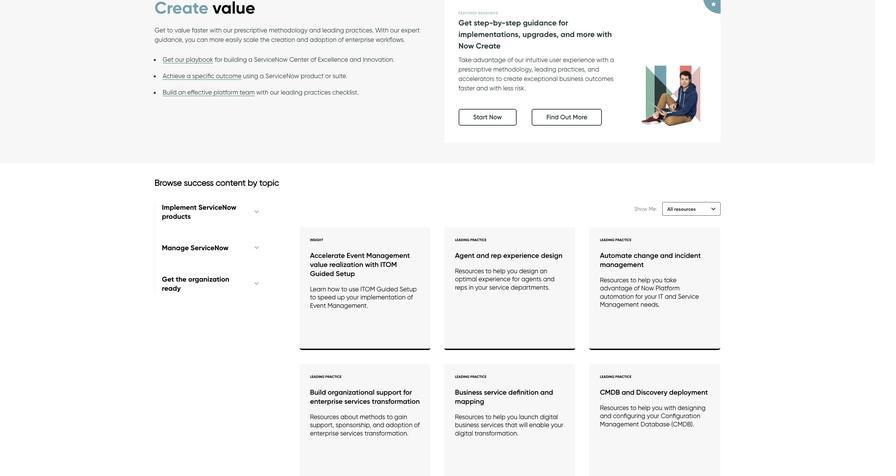 Task type: locate. For each thing, give the bounding box(es) containing it.
resources to help you launch digital business services that will enable your digital transformation.
[[455, 414, 563, 437]]

setup inside learn how to use itom guided setup to speed up your implementation of event management.
[[400, 286, 417, 293]]

an left effective
[[178, 89, 186, 96]]

our up achieve
[[175, 56, 184, 63]]

designing
[[678, 404, 706, 412]]

outcomes
[[585, 75, 614, 82]]

to down the management
[[630, 277, 636, 284]]

achieve a specific outcome link
[[163, 72, 242, 80]]

1 horizontal spatial setup
[[400, 286, 417, 293]]

to inside resources to help you launch digital business services that will enable your digital transformation.
[[486, 414, 492, 421]]

1 vertical spatial design
[[519, 268, 538, 275]]

0 vertical spatial prescriptive
[[234, 27, 267, 34]]

0 horizontal spatial build
[[163, 89, 177, 96]]

0 vertical spatial servicenow
[[254, 56, 288, 63]]

0 vertical spatial business
[[559, 75, 584, 82]]

1 horizontal spatial guided
[[377, 286, 398, 293]]

enterprise inside resources about methods to gain support, sponsorship, and adoption of enterprise services transformation.
[[310, 430, 339, 437]]

with inside get to value faster with our prescriptive methodology and leading practices. with our expert guidance, you can more easily scale the creation and adoption of enterprise workflows.
[[210, 27, 222, 34]]

you left take
[[652, 277, 663, 284]]

you inside resources to help you launch digital business services that will enable your digital transformation.
[[507, 414, 518, 421]]

your up needs.
[[645, 293, 657, 300]]

build inside build organizational support for enterprise services transformation
[[310, 388, 326, 397]]

our up methodology,
[[515, 56, 524, 63]]

1 vertical spatial itom
[[360, 286, 375, 293]]

and right methodology
[[309, 27, 321, 34]]

faster inside the take advantage of our intuitive user experience with a prescriptive methodology, leading practices, and accelerators to create exceptional business outcomes faster and with less risk.
[[459, 84, 475, 92]]

0 vertical spatial itom
[[380, 261, 397, 269]]

1 horizontal spatial an
[[540, 268, 547, 275]]

0 horizontal spatial value
[[175, 27, 190, 34]]

you for automate change and incident management
[[652, 277, 663, 284]]

you down 'agent and rep experience design'
[[507, 268, 518, 275]]

help for rep
[[493, 268, 506, 275]]

1 vertical spatial guided
[[377, 286, 398, 293]]

service right "business"
[[484, 388, 507, 397]]

resources inside resources about methods to gain support, sponsorship, and adoption of enterprise services transformation.
[[310, 414, 339, 421]]

get down featured
[[459, 18, 472, 27]]

chevron down image
[[711, 207, 716, 212], [255, 246, 259, 250], [255, 281, 259, 286]]

for up transformation
[[403, 388, 412, 397]]

0 vertical spatial an
[[178, 89, 186, 96]]

faster
[[192, 27, 208, 34], [459, 84, 475, 92]]

0 vertical spatial guided
[[310, 270, 334, 278]]

0 vertical spatial enterprise
[[345, 36, 374, 43]]

enterprise inside get to value faster with our prescriptive methodology and leading practices. with our expert guidance, you can more easily scale the creation and adoption of enterprise workflows.
[[345, 36, 374, 43]]

1 vertical spatial business
[[455, 422, 479, 429]]

practice for business
[[470, 375, 486, 379]]

or
[[325, 72, 331, 80]]

advantage
[[473, 56, 506, 63], [600, 285, 632, 292]]

resources inside resources to help you take advantage of now platform automation for your it and service management needs.
[[600, 277, 629, 284]]

0 vertical spatial leading
[[322, 27, 344, 34]]

guided up implementation on the left bottom of page
[[377, 286, 398, 293]]

leading practice up the organizational
[[310, 375, 341, 379]]

a up 'outcomes'
[[610, 56, 614, 63]]

for inside resources to help you take advantage of now platform automation for your it and service management needs.
[[635, 293, 643, 300]]

accelerate event management value realization with itom guided setup
[[310, 251, 410, 278]]

0 horizontal spatial event
[[310, 302, 326, 309]]

start now link
[[459, 109, 517, 126]]

and up 'outcomes'
[[588, 66, 599, 73]]

find out more link
[[532, 109, 602, 126]]

service right in
[[489, 284, 509, 291]]

platform
[[656, 285, 680, 292]]

resource
[[478, 11, 498, 15]]

itom
[[380, 261, 397, 269], [360, 286, 375, 293]]

of right center
[[311, 56, 316, 63]]

management inside accelerate event management value realization with itom guided setup
[[366, 251, 410, 260]]

by
[[248, 178, 257, 188]]

resources inside resources to help you with designing and configuring your configuration management database (cmdb).
[[600, 404, 629, 412]]

for up needs.
[[635, 293, 643, 300]]

1 vertical spatial now
[[489, 113, 502, 121]]

about
[[341, 414, 358, 421]]

advantage up automation
[[600, 285, 632, 292]]

1 vertical spatial faster
[[459, 84, 475, 92]]

insight
[[310, 238, 323, 242]]

leading left practices.
[[322, 27, 344, 34]]

configuration
[[661, 413, 700, 420]]

start
[[473, 113, 488, 121]]

leading practice for business
[[455, 375, 486, 379]]

a
[[248, 56, 252, 63], [610, 56, 614, 63], [187, 72, 191, 80], [260, 72, 264, 80]]

and inside the business service definition and mapping
[[540, 388, 553, 397]]

1 vertical spatial advantage
[[600, 285, 632, 292]]

services down sponsorship,
[[340, 430, 363, 437]]

1 vertical spatial adoption
[[386, 422, 413, 429]]

build up support,
[[310, 388, 326, 397]]

services down the organizational
[[344, 397, 370, 406]]

0 horizontal spatial faster
[[192, 27, 208, 34]]

of down transformation
[[414, 422, 420, 429]]

1 vertical spatial leading
[[534, 66, 556, 73]]

you for business service definition and mapping
[[507, 414, 518, 421]]

1 horizontal spatial faster
[[459, 84, 475, 92]]

servicenow down the
[[254, 56, 288, 63]]

experience up the practices,
[[563, 56, 595, 63]]

0 vertical spatial faster
[[192, 27, 208, 34]]

resources for cmdb and discovery deployment
[[600, 404, 629, 412]]

transformation. down methods at the bottom
[[365, 430, 408, 437]]

setup down realization
[[336, 270, 355, 278]]

and right cmdb
[[622, 388, 635, 397]]

take
[[459, 56, 472, 63]]

0 horizontal spatial prescriptive
[[234, 27, 267, 34]]

advantage inside resources to help you take advantage of now platform automation for your it and service management needs.
[[600, 285, 632, 292]]

get inside get to value faster with our prescriptive methodology and leading practices. with our expert guidance, you can more easily scale the creation and adoption of enterprise workflows.
[[155, 27, 165, 34]]

enable
[[529, 422, 549, 429]]

0 horizontal spatial digital
[[455, 430, 473, 437]]

an up the agents
[[540, 268, 547, 275]]

with inside accelerate event management value realization with itom guided setup
[[365, 261, 379, 269]]

1 horizontal spatial adoption
[[386, 422, 413, 429]]

2 horizontal spatial now
[[641, 285, 654, 292]]

0 vertical spatial service
[[489, 284, 509, 291]]

1 vertical spatial enterprise
[[310, 397, 343, 406]]

1 horizontal spatial digital
[[540, 414, 558, 421]]

0 horizontal spatial design
[[519, 268, 538, 275]]

0 horizontal spatial itom
[[360, 286, 375, 293]]

itom right use
[[360, 286, 375, 293]]

1 horizontal spatial prescriptive
[[459, 66, 492, 73]]

1 horizontal spatial design
[[541, 251, 562, 260]]

design inside resources to help you design an optimal experience for agents and reps in your service departments.
[[519, 268, 538, 275]]

get for get to value faster with our prescriptive methodology and leading practices. with our expert guidance, you can more easily scale the creation and adoption of enterprise workflows.
[[155, 27, 165, 34]]

help up the configuring
[[638, 404, 651, 412]]

to up up
[[341, 286, 347, 293]]

management.
[[328, 302, 368, 309]]

easily
[[226, 36, 242, 43]]

2 vertical spatial chevron down image
[[255, 281, 259, 286]]

value up guidance,
[[175, 27, 190, 34]]

accelerators
[[459, 75, 495, 82]]

1 vertical spatial service
[[484, 388, 507, 397]]

0 horizontal spatial guided
[[310, 270, 334, 278]]

resources inside resources to help you launch digital business services that will enable your digital transformation.
[[455, 414, 484, 421]]

guided inside learn how to use itom guided setup to speed up your implementation of event management.
[[377, 286, 398, 293]]

0 vertical spatial experience
[[563, 56, 595, 63]]

0 vertical spatial advantage
[[473, 56, 506, 63]]

2 transformation. from the left
[[475, 430, 518, 437]]

transformation. down that
[[475, 430, 518, 437]]

service
[[489, 284, 509, 291], [484, 388, 507, 397]]

in
[[469, 284, 474, 291]]

and inside resources to help you with designing and configuring your configuration management database (cmdb).
[[600, 413, 612, 420]]

1 horizontal spatial advantage
[[600, 285, 632, 292]]

1 horizontal spatial transformation.
[[475, 430, 518, 437]]

help inside resources to help you launch digital business services that will enable your digital transformation.
[[493, 414, 506, 421]]

discovery
[[636, 388, 667, 397]]

practices,
[[558, 66, 586, 73]]

your inside resources to help you take advantage of now platform automation for your it and service management needs.
[[645, 293, 657, 300]]

resources up optimal
[[455, 268, 484, 275]]

prescriptive up scale
[[234, 27, 267, 34]]

automation
[[600, 293, 634, 300]]

2 vertical spatial management
[[600, 421, 639, 428]]

you inside resources to help you with designing and configuring your configuration management database (cmdb).
[[652, 404, 663, 412]]

enterprise down practices.
[[345, 36, 374, 43]]

configuring
[[613, 413, 645, 420]]

0 horizontal spatial an
[[178, 89, 186, 96]]

now up needs.
[[641, 285, 654, 292]]

services
[[344, 397, 370, 406], [481, 422, 504, 429], [340, 430, 363, 437]]

1 vertical spatial build
[[310, 388, 326, 397]]

0 horizontal spatial leading
[[281, 89, 303, 96]]

1 horizontal spatial leading
[[322, 27, 344, 34]]

and down accelerators
[[476, 84, 488, 92]]

more inside featured resource get step-by-step guidance for implementations, upgrades, and more with now create
[[577, 30, 595, 39]]

0 vertical spatial management
[[366, 251, 410, 260]]

help down rep
[[493, 268, 506, 275]]

2 vertical spatial now
[[641, 285, 654, 292]]

practice up "business"
[[470, 375, 486, 379]]

0 vertical spatial setup
[[336, 270, 355, 278]]

prescriptive
[[234, 27, 267, 34], [459, 66, 492, 73]]

help inside resources to help you with designing and configuring your configuration management database (cmdb).
[[638, 404, 651, 412]]

0 vertical spatial value
[[175, 27, 190, 34]]

browse success content by topic
[[155, 178, 279, 188]]

of inside learn how to use itom guided setup to speed up your implementation of event management.
[[407, 294, 413, 301]]

itom up implementation on the left bottom of page
[[380, 261, 397, 269]]

1 vertical spatial servicenow
[[265, 72, 299, 80]]

change
[[634, 251, 658, 260]]

you down cmdb and discovery deployment
[[652, 404, 663, 412]]

build
[[163, 89, 177, 96], [310, 388, 326, 397]]

adoption up excellence
[[310, 36, 336, 43]]

get
[[459, 18, 472, 27], [155, 27, 165, 34], [163, 56, 174, 63]]

you inside resources to help you take advantage of now platform automation for your it and service management needs.
[[652, 277, 663, 284]]

practices.
[[346, 27, 374, 34]]

0 vertical spatial adoption
[[310, 36, 336, 43]]

content
[[216, 178, 246, 188]]

resources for build organizational support for enterprise services transformation
[[310, 414, 339, 421]]

practice up the organizational
[[325, 375, 341, 379]]

transformation.
[[365, 430, 408, 437], [475, 430, 518, 437]]

help inside resources to help you take advantage of now platform automation for your it and service management needs.
[[638, 277, 651, 284]]

get to value faster with our prescriptive methodology and leading practices. with our expert guidance, you can more easily scale the creation and adoption of enterprise workflows.
[[155, 27, 420, 43]]

leading practice up cmdb
[[600, 375, 631, 379]]

practice up automate
[[615, 238, 631, 242]]

your
[[475, 284, 488, 291], [645, 293, 657, 300], [346, 294, 359, 301], [647, 413, 659, 420], [551, 422, 563, 429]]

business
[[559, 75, 584, 82], [455, 422, 479, 429]]

setup
[[336, 270, 355, 278], [400, 286, 417, 293]]

of inside the take advantage of our intuitive user experience with a prescriptive methodology, leading practices, and accelerators to create exceptional business outcomes faster and with less risk.
[[507, 56, 513, 63]]

help for and
[[638, 277, 651, 284]]

2 vertical spatial enterprise
[[310, 430, 339, 437]]

2 vertical spatial experience
[[479, 276, 511, 283]]

reps
[[455, 284, 467, 291]]

event down the speed
[[310, 302, 326, 309]]

0 horizontal spatial business
[[455, 422, 479, 429]]

1 horizontal spatial event
[[347, 251, 365, 260]]

build down achieve
[[163, 89, 177, 96]]

0 horizontal spatial more
[[209, 36, 224, 43]]

event
[[347, 251, 365, 260], [310, 302, 326, 309]]

resources down cmdb
[[600, 404, 629, 412]]

you inside resources to help you design an optimal experience for agents and reps in your service departments.
[[507, 268, 518, 275]]

realization
[[329, 261, 363, 269]]

1 horizontal spatial more
[[577, 30, 595, 39]]

1 horizontal spatial value
[[310, 261, 328, 269]]

servicenow for center
[[254, 56, 288, 63]]

1 horizontal spatial business
[[559, 75, 584, 82]]

for
[[559, 18, 568, 27], [215, 56, 222, 63], [512, 276, 520, 283], [635, 293, 643, 300], [403, 388, 412, 397]]

1 vertical spatial management
[[600, 301, 639, 308]]

business down the practices,
[[559, 75, 584, 82]]

leading practice
[[455, 238, 486, 242], [600, 238, 631, 242], [310, 375, 341, 379], [455, 375, 486, 379], [600, 375, 631, 379]]

to left create
[[496, 75, 502, 82]]

using
[[243, 72, 258, 80]]

0 horizontal spatial now
[[459, 41, 474, 51]]

management inside resources to help you take advantage of now platform automation for your it and service management needs.
[[600, 301, 639, 308]]

digital up enable
[[540, 414, 558, 421]]

1 horizontal spatial itom
[[380, 261, 397, 269]]

2 vertical spatial services
[[340, 430, 363, 437]]

0 horizontal spatial advantage
[[473, 56, 506, 63]]

0 horizontal spatial setup
[[336, 270, 355, 278]]

you for agent and rep experience design
[[507, 268, 518, 275]]

value
[[175, 27, 190, 34], [310, 261, 328, 269]]

value down accelerate
[[310, 261, 328, 269]]

leading up exceptional
[[534, 66, 556, 73]]

0 vertical spatial now
[[459, 41, 474, 51]]

you left can at the top
[[185, 36, 195, 43]]

mapping
[[455, 397, 484, 406]]

0 vertical spatial design
[[541, 251, 562, 260]]

faster down accelerators
[[459, 84, 475, 92]]

leading for business service definition and mapping
[[455, 375, 469, 379]]

your inside learn how to use itom guided setup to speed up your implementation of event management.
[[346, 294, 359, 301]]

your up database
[[647, 413, 659, 420]]

intuitive
[[526, 56, 548, 63]]

0 vertical spatial build
[[163, 89, 177, 96]]

now inside resources to help you take advantage of now platform automation for your it and service management needs.
[[641, 285, 654, 292]]

step-
[[474, 18, 493, 27]]

and right definition
[[540, 388, 553, 397]]

1 transformation. from the left
[[365, 430, 408, 437]]

automate
[[600, 251, 632, 260]]

leading for automate change and incident management
[[600, 238, 614, 242]]

digital down the mapping
[[455, 430, 473, 437]]

and down platform in the bottom right of the page
[[665, 293, 676, 300]]

support,
[[310, 422, 334, 429]]

design for experience
[[541, 251, 562, 260]]

experience
[[563, 56, 595, 63], [503, 251, 539, 260], [479, 276, 511, 283]]

with
[[375, 27, 389, 34]]

enterprise up support,
[[310, 397, 343, 406]]

to down the business service definition and mapping
[[486, 414, 492, 421]]

launch
[[519, 414, 538, 421]]

help up that
[[493, 414, 506, 421]]

help down automate change and incident management
[[638, 277, 651, 284]]

to down rep
[[486, 268, 492, 275]]

itom inside accelerate event management value realization with itom guided setup
[[380, 261, 397, 269]]

resources down the mapping
[[455, 414, 484, 421]]

an
[[178, 89, 186, 96], [540, 268, 547, 275]]

faster up can at the top
[[192, 27, 208, 34]]

2 horizontal spatial leading
[[534, 66, 556, 73]]

methods
[[360, 414, 385, 421]]

0 horizontal spatial transformation.
[[365, 430, 408, 437]]

resources
[[455, 268, 484, 275], [600, 277, 629, 284], [600, 404, 629, 412], [310, 414, 339, 421], [455, 414, 484, 421]]

advantage inside the take advantage of our intuitive user experience with a prescriptive methodology, leading practices, and accelerators to create exceptional business outcomes faster and with less risk.
[[473, 56, 506, 63]]

1 vertical spatial value
[[310, 261, 328, 269]]

0 horizontal spatial adoption
[[310, 36, 336, 43]]

rep
[[491, 251, 502, 260]]

to inside resources to help you with designing and configuring your configuration management database (cmdb).
[[630, 404, 636, 412]]

leading left the practices
[[281, 89, 303, 96]]

of
[[338, 36, 344, 43], [311, 56, 316, 63], [507, 56, 513, 63], [634, 285, 640, 292], [407, 294, 413, 301], [414, 422, 420, 429]]

now up take
[[459, 41, 474, 51]]

experience down rep
[[479, 276, 511, 283]]

leading
[[322, 27, 344, 34], [534, 66, 556, 73], [281, 89, 303, 96]]

of right implementation on the left bottom of page
[[407, 294, 413, 301]]

adoption down gain
[[386, 422, 413, 429]]

business inside resources to help you launch digital business services that will enable your digital transformation.
[[455, 422, 479, 429]]

faster inside get to value faster with our prescriptive methodology and leading practices. with our expert guidance, you can more easily scale the creation and adoption of enterprise workflows.
[[192, 27, 208, 34]]

your inside resources to help you design an optimal experience for agents and reps in your service departments.
[[475, 284, 488, 291]]

and right change
[[660, 251, 673, 260]]

event inside learn how to use itom guided setup to speed up your implementation of event management.
[[310, 302, 326, 309]]

0 vertical spatial services
[[344, 397, 370, 406]]

enterprise down support,
[[310, 430, 339, 437]]

1 vertical spatial setup
[[400, 286, 417, 293]]

your down use
[[346, 294, 359, 301]]

upgrades,
[[523, 30, 559, 39]]

itom inside learn how to use itom guided setup to speed up your implementation of event management.
[[360, 286, 375, 293]]

more inside get to value faster with our prescriptive methodology and leading practices. with our expert guidance, you can more easily scale the creation and adoption of enterprise workflows.
[[209, 36, 224, 43]]

business down the mapping
[[455, 422, 479, 429]]

digital
[[540, 414, 558, 421], [455, 430, 473, 437]]

practice for cmdb
[[615, 375, 631, 379]]

value inside accelerate event management value realization with itom guided setup
[[310, 261, 328, 269]]

1 vertical spatial services
[[481, 422, 504, 429]]

servicenow down the "get our playbook for building a servicenow center of excellence and innovation."
[[265, 72, 299, 80]]

you up that
[[507, 414, 518, 421]]

implementation
[[360, 294, 406, 301]]

more
[[577, 30, 595, 39], [209, 36, 224, 43]]

0 vertical spatial event
[[347, 251, 365, 260]]

to up the configuring
[[630, 404, 636, 412]]

it
[[658, 293, 663, 300]]

1 horizontal spatial build
[[310, 388, 326, 397]]

resources inside resources to help you design an optimal experience for agents and reps in your service departments.
[[455, 268, 484, 275]]

help inside resources to help you design an optimal experience for agents and reps in your service departments.
[[493, 268, 506, 275]]

and right "upgrades,"
[[561, 30, 575, 39]]

1 vertical spatial an
[[540, 268, 547, 275]]

leading for agent and rep experience design
[[455, 238, 469, 242]]

guided up learn
[[310, 270, 334, 278]]

a right the using at the top left of the page
[[260, 72, 264, 80]]

experience right rep
[[503, 251, 539, 260]]

organizational
[[328, 388, 375, 397]]

(cmdb).
[[671, 421, 694, 428]]

with inside featured resource get step-by-step guidance for implementations, upgrades, and more with now create
[[597, 30, 612, 39]]

1 vertical spatial event
[[310, 302, 326, 309]]

resources about methods to gain support, sponsorship, and adoption of enterprise services transformation.
[[310, 414, 420, 437]]

and left the configuring
[[600, 413, 612, 420]]

get up guidance,
[[155, 27, 165, 34]]

and left rep
[[476, 251, 489, 260]]

our
[[223, 27, 233, 34], [390, 27, 399, 34], [175, 56, 184, 63], [515, 56, 524, 63], [270, 89, 279, 96]]

agents
[[521, 276, 542, 283]]

servicenow for product
[[265, 72, 299, 80]]

leading practice up "business"
[[455, 375, 486, 379]]

2 vertical spatial leading
[[281, 89, 303, 96]]

setup up implementation on the left bottom of page
[[400, 286, 417, 293]]

with
[[210, 27, 222, 34], [597, 30, 612, 39], [597, 56, 609, 63], [490, 84, 502, 92], [256, 89, 268, 96], [365, 261, 379, 269], [664, 404, 676, 412]]

innovation.
[[363, 56, 394, 63]]

and right the agents
[[543, 276, 555, 283]]

and inside resources to help you take advantage of now platform automation for your it and service management needs.
[[665, 293, 676, 300]]

star image
[[711, 2, 716, 6]]

practice up cmdb
[[615, 375, 631, 379]]

1 vertical spatial prescriptive
[[459, 66, 492, 73]]

resources for business service definition and mapping
[[455, 414, 484, 421]]

prescriptive up accelerators
[[459, 66, 492, 73]]



Task type: vqa. For each thing, say whether or not it's contained in the screenshot.
the right from
no



Task type: describe. For each thing, give the bounding box(es) containing it.
leading for cmdb and discovery deployment
[[600, 375, 614, 379]]

specific
[[192, 72, 214, 80]]

our up easily
[[223, 27, 233, 34]]

service inside resources to help you design an optimal experience for agents and reps in your service departments.
[[489, 284, 509, 291]]

practice for automate
[[615, 238, 631, 242]]

create
[[476, 41, 501, 51]]

services inside resources about methods to gain support, sponsorship, and adoption of enterprise services transformation.
[[340, 430, 363, 437]]

management
[[600, 261, 644, 269]]

step
[[506, 18, 521, 27]]

a right building
[[248, 56, 252, 63]]

find
[[546, 113, 559, 121]]

leading inside the take advantage of our intuitive user experience with a prescriptive methodology, leading practices, and accelerators to create exceptional business outcomes faster and with less risk.
[[534, 66, 556, 73]]

to inside get to value faster with our prescriptive methodology and leading practices. with our expert guidance, you can more easily scale the creation and adoption of enterprise workflows.
[[167, 27, 173, 34]]

risk.
[[515, 84, 526, 92]]

exceptional
[[524, 75, 558, 82]]

platform
[[214, 89, 238, 96]]

leading practice for cmdb
[[600, 375, 631, 379]]

our inside the take advantage of our intuitive user experience with a prescriptive methodology, leading practices, and accelerators to create exceptional business outcomes faster and with less risk.
[[515, 56, 524, 63]]

agent and rep experience design
[[455, 251, 562, 260]]

a left specific at the left of page
[[187, 72, 191, 80]]

up
[[337, 294, 345, 301]]

support
[[376, 388, 402, 397]]

our down achieve a specific outcome using a servicenow product or suite. on the left
[[270, 89, 279, 96]]

to inside resources to help you take advantage of now platform automation for your it and service management needs.
[[630, 277, 636, 284]]

of inside get to value faster with our prescriptive methodology and leading practices. with our expert guidance, you can more easily scale the creation and adoption of enterprise workflows.
[[338, 36, 344, 43]]

1 horizontal spatial now
[[489, 113, 502, 121]]

to inside resources to help you design an optimal experience for agents and reps in your service departments.
[[486, 268, 492, 275]]

for inside build organizational support for enterprise services transformation
[[403, 388, 412, 397]]

you inside get to value faster with our prescriptive methodology and leading practices. with our expert guidance, you can more easily scale the creation and adoption of enterprise workflows.
[[185, 36, 195, 43]]

resources
[[674, 206, 696, 212]]

enterprise inside build organizational support for enterprise services transformation
[[310, 397, 343, 406]]

1 vertical spatial chevron down image
[[255, 246, 259, 250]]

adoption inside get to value faster with our prescriptive methodology and leading practices. with our expert guidance, you can more easily scale the creation and adoption of enterprise workflows.
[[310, 36, 336, 43]]

and inside resources to help you design an optimal experience for agents and reps in your service departments.
[[543, 276, 555, 283]]

chevron down image
[[255, 210, 259, 214]]

guidance
[[523, 18, 557, 27]]

experience inside the take advantage of our intuitive user experience with a prescriptive methodology, leading practices, and accelerators to create exceptional business outcomes faster and with less risk.
[[563, 56, 595, 63]]

resources to help you design an optimal experience for agents and reps in your service departments.
[[455, 268, 555, 291]]

get inside featured resource get step-by-step guidance for implementations, upgrades, and more with now create
[[459, 18, 472, 27]]

accelerate
[[310, 251, 345, 260]]

resources for automate change and incident management
[[600, 277, 629, 284]]

services inside build organizational support for enterprise services transformation
[[344, 397, 370, 406]]

departments.
[[511, 284, 550, 291]]

checklist.
[[332, 89, 359, 96]]

how
[[328, 286, 340, 293]]

build for build organizational support for enterprise services transformation
[[310, 388, 326, 397]]

to inside resources about methods to gain support, sponsorship, and adoption of enterprise services transformation.
[[387, 414, 393, 421]]

guidance,
[[155, 36, 183, 43]]

gain
[[394, 414, 407, 421]]

and inside automate change and incident management
[[660, 251, 673, 260]]

and inside resources about methods to gain support, sponsorship, and adoption of enterprise services transformation.
[[373, 422, 384, 429]]

for inside resources to help you design an optimal experience for agents and reps in your service departments.
[[512, 276, 520, 283]]

guided inside accelerate event management value realization with itom guided setup
[[310, 270, 334, 278]]

needs.
[[641, 301, 660, 308]]

an inside resources to help you design an optimal experience for agents and reps in your service departments.
[[540, 268, 547, 275]]

value inside get to value faster with our prescriptive methodology and leading practices. with our expert guidance, you can more easily scale the creation and adoption of enterprise workflows.
[[175, 27, 190, 34]]

practice for agent
[[470, 238, 486, 242]]

transformation. inside resources about methods to gain support, sponsorship, and adoption of enterprise services transformation.
[[365, 430, 408, 437]]

workflows.
[[376, 36, 405, 43]]

of inside resources about methods to gain support, sponsorship, and adoption of enterprise services transformation.
[[414, 422, 420, 429]]

show me:
[[634, 206, 657, 212]]

practices
[[304, 89, 331, 96]]

practice for build
[[325, 375, 341, 379]]

get for get our playbook for building a servicenow center of excellence and innovation.
[[163, 56, 174, 63]]

will
[[519, 422, 528, 429]]

definition
[[508, 388, 539, 397]]

all
[[667, 206, 673, 212]]

leading practice for agent
[[455, 238, 486, 242]]

prescriptive inside get to value faster with our prescriptive methodology and leading practices. with our expert guidance, you can more easily scale the creation and adoption of enterprise workflows.
[[234, 27, 267, 34]]

more
[[573, 113, 587, 121]]

me:
[[649, 206, 657, 212]]

get our playbook for building a servicenow center of excellence and innovation.
[[163, 56, 394, 63]]

methodology,
[[493, 66, 533, 73]]

of inside resources to help you take advantage of now platform automation for your it and service management needs.
[[634, 285, 640, 292]]

implementations,
[[459, 30, 521, 39]]

find out more
[[546, 113, 587, 121]]

for left building
[[215, 56, 222, 63]]

business service definition and mapping
[[455, 388, 553, 406]]

achieve a specific outcome using a servicenow product or suite.
[[163, 72, 347, 80]]

resources to help you with designing and configuring your configuration management database (cmdb).
[[600, 404, 706, 428]]

playbook
[[186, 56, 213, 63]]

and inside featured resource get step-by-step guidance for implementations, upgrades, and more with now create
[[561, 30, 575, 39]]

creation
[[271, 36, 295, 43]]

you for cmdb and discovery deployment
[[652, 404, 663, 412]]

browse
[[155, 178, 182, 188]]

0 vertical spatial chevron down image
[[711, 207, 716, 212]]

1 vertical spatial experience
[[503, 251, 539, 260]]

leading inside get to value faster with our prescriptive methodology and leading practices. with our expert guidance, you can more easily scale the creation and adoption of enterprise workflows.
[[322, 27, 344, 34]]

speed
[[318, 294, 336, 301]]

create
[[504, 75, 522, 82]]

automate change and incident management
[[600, 251, 701, 269]]

event inside accelerate event management value realization with itom guided setup
[[347, 251, 365, 260]]

leading practice for automate
[[600, 238, 631, 242]]

service
[[678, 293, 699, 300]]

management inside resources to help you with designing and configuring your configuration management database (cmdb).
[[600, 421, 639, 428]]

for inside featured resource get step-by-step guidance for implementations, upgrades, and more with now create
[[559, 18, 568, 27]]

setup inside accelerate event management value realization with itom guided setup
[[336, 270, 355, 278]]

with inside resources to help you with designing and configuring your configuration management database (cmdb).
[[664, 404, 676, 412]]

your inside resources to help you launch digital business services that will enable your digital transformation.
[[551, 422, 563, 429]]

leading practice for build
[[310, 375, 341, 379]]

prescriptive inside the take advantage of our intuitive user experience with a prescriptive methodology, leading practices, and accelerators to create exceptional business outcomes faster and with less risk.
[[459, 66, 492, 73]]

to down learn
[[310, 294, 316, 301]]

resources for agent and rep experience design
[[455, 268, 484, 275]]

outcome
[[216, 72, 242, 80]]

user
[[549, 56, 561, 63]]

experience inside resources to help you design an optimal experience for agents and reps in your service departments.
[[479, 276, 511, 283]]

and right excellence
[[350, 56, 361, 63]]

services inside resources to help you launch digital business services that will enable your digital transformation.
[[481, 422, 504, 429]]

build for build an effective platform team with our leading practices checklist.
[[163, 89, 177, 96]]

by-
[[493, 18, 506, 27]]

learn how to use itom guided setup to speed up your implementation of event management.
[[310, 286, 417, 309]]

start now
[[473, 113, 502, 121]]

get our playbook link
[[163, 56, 213, 64]]

suite.
[[333, 72, 347, 80]]

product
[[301, 72, 324, 80]]

build an effective platform team link
[[163, 89, 255, 96]]

sponsorship,
[[336, 422, 371, 429]]

design for you
[[519, 268, 538, 275]]

scale
[[243, 36, 259, 43]]

help for definition
[[493, 414, 506, 421]]

help for discovery
[[638, 404, 651, 412]]

cmdb
[[600, 388, 620, 397]]

0 vertical spatial digital
[[540, 414, 558, 421]]

your inside resources to help you with designing and configuring your configuration management database (cmdb).
[[647, 413, 659, 420]]

transformation. inside resources to help you launch digital business services that will enable your digital transformation.
[[475, 430, 518, 437]]

service inside the business service definition and mapping
[[484, 388, 507, 397]]

featured resource get step-by-step guidance for implementations, upgrades, and more with now create
[[459, 11, 612, 51]]

now inside featured resource get step-by-step guidance for implementations, upgrades, and more with now create
[[459, 41, 474, 51]]

use
[[349, 286, 359, 293]]

all resources
[[667, 206, 696, 212]]

out
[[560, 113, 571, 121]]

center
[[289, 56, 309, 63]]

take advantage of our intuitive user experience with a prescriptive methodology, leading practices, and accelerators to create exceptional business outcomes faster and with less risk.
[[459, 56, 614, 92]]

to inside the take advantage of our intuitive user experience with a prescriptive methodology, leading practices, and accelerators to create exceptional business outcomes faster and with less risk.
[[496, 75, 502, 82]]

success
[[184, 178, 214, 188]]

agent
[[455, 251, 475, 260]]

achieve
[[163, 72, 185, 80]]

our up workflows.
[[390, 27, 399, 34]]

take
[[664, 277, 677, 284]]

less
[[503, 84, 513, 92]]

incident
[[675, 251, 701, 260]]

1 vertical spatial digital
[[455, 430, 473, 437]]

database
[[641, 421, 670, 428]]

deployment
[[669, 388, 708, 397]]

a inside the take advantage of our intuitive user experience with a prescriptive methodology, leading practices, and accelerators to create exceptional business outcomes faster and with less risk.
[[610, 56, 614, 63]]

business inside the take advantage of our intuitive user experience with a prescriptive methodology, leading practices, and accelerators to create exceptional business outcomes faster and with less risk.
[[559, 75, 584, 82]]

and down methodology
[[297, 36, 308, 43]]

leading for build organizational support for enterprise services transformation
[[310, 375, 324, 379]]

adoption inside resources about methods to gain support, sponsorship, and adoption of enterprise services transformation.
[[386, 422, 413, 429]]

learn
[[310, 286, 326, 293]]

transformation
[[372, 397, 420, 406]]

that
[[505, 422, 517, 429]]



